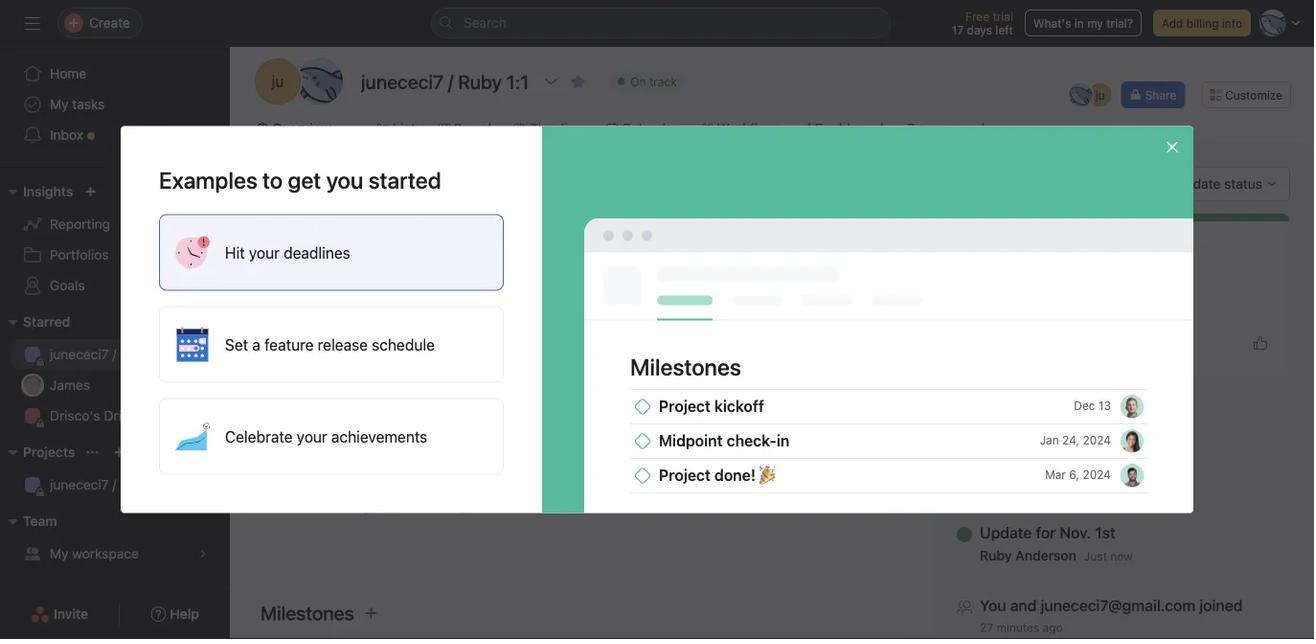 Task type: vqa. For each thing, say whether or not it's contained in the screenshot.
the bottom More actions icon
no



Task type: describe. For each thing, give the bounding box(es) containing it.
junececi7 / ruby 1:1 inside the projects element
[[50, 477, 171, 493]]

no
[[288, 277, 303, 290]]

2024 for mar 6, 2024
[[1083, 468, 1112, 482]]

example text for milestones section image
[[585, 218, 1194, 513]]

billing
[[1187, 16, 1219, 30]]

members
[[1107, 474, 1174, 492]]

goals link
[[12, 270, 219, 301]]

17
[[952, 23, 964, 36]]

send message to members button
[[980, 474, 1174, 492]]

1:1 inside starred element
[[155, 346, 171, 362]]

trial?
[[1107, 16, 1134, 30]]

close image
[[1165, 139, 1181, 155]]

workflow
[[717, 120, 777, 136]]

tasks
[[72, 96, 105, 112]]

feature
[[265, 335, 314, 354]]

1 horizontal spatial ju
[[1096, 88, 1106, 102]]

connected goals
[[261, 121, 406, 143]]

1st
[[1096, 524, 1116, 542]]

your for align
[[540, 435, 567, 450]]

0 likes. click to like this task image
[[1254, 335, 1269, 351]]

overview
[[272, 120, 331, 136]]

set a feature release schedule
[[225, 335, 435, 354]]

vision
[[709, 435, 745, 450]]

invite button
[[18, 597, 101, 632]]

reporting link
[[12, 209, 219, 240]]

1:1 inside the projects element
[[155, 477, 171, 493]]

1 vertical spatial milestones
[[261, 602, 354, 624]]

create project brief button
[[505, 486, 657, 520]]

align your team around a shared vision with a project brief and supporting resources.
[[505, 435, 785, 472]]

and inside align your team around a shared vision with a project brief and supporting resources.
[[584, 456, 607, 472]]

team button
[[0, 510, 57, 533]]

2024 for jan 24, 2024
[[1083, 434, 1112, 447]]

1 horizontal spatial ra
[[541, 277, 557, 290]]

1 junececi7 / ruby 1:1 link from the top
[[12, 339, 219, 370]]

free
[[966, 10, 990, 23]]

projects
[[23, 444, 75, 460]]

hit
[[225, 243, 245, 262]]

search button
[[431, 8, 891, 38]]

•
[[392, 277, 398, 290]]

resources.
[[682, 456, 747, 472]]

my tasks link
[[12, 89, 219, 120]]

for for nov.
[[1036, 524, 1056, 542]]

midpoint check-
[[659, 431, 777, 449]]

inbox link
[[12, 120, 219, 150]]

you and junececi7@gmail.com joined 27 minutes ago
[[980, 597, 1243, 634]]

what's
[[1034, 16, 1072, 30]]

examples
[[159, 166, 258, 193]]

share button
[[1122, 81, 1186, 108]]

done! 🎉
[[715, 466, 775, 484]]

celebrate your achievements
[[225, 427, 428, 446]]

overview link
[[257, 118, 331, 139]]

team
[[23, 513, 57, 529]]

add billing info button
[[1154, 10, 1252, 36]]

27
[[980, 621, 994, 634]]

drinks
[[104, 408, 143, 424]]

timeline
[[530, 120, 584, 136]]

add milestone image
[[364, 606, 379, 621]]

junececi7@gmail.com
[[1041, 597, 1196, 615]]

home link
[[12, 58, 219, 89]]

share
[[1146, 88, 1177, 102]]

hide sidebar image
[[25, 15, 40, 31]]

drisco's drinks link
[[12, 401, 219, 431]]

key resources
[[261, 366, 382, 389]]

info
[[1223, 16, 1243, 30]]

1 horizontal spatial a
[[652, 435, 659, 450]]

dashboard
[[815, 120, 884, 136]]

inbox
[[50, 127, 83, 143]]

you
[[980, 597, 1007, 615]]

my for my tasks
[[50, 96, 69, 112]]

get
[[288, 166, 321, 193]]

junececi7 / ruby 1:1 link inside the projects element
[[12, 470, 219, 500]]

your for celebrate
[[297, 427, 328, 446]]

you started
[[326, 166, 441, 193]]

balance
[[391, 167, 442, 183]]

24,
[[1063, 434, 1080, 447]]

free trial 17 days left
[[952, 10, 1014, 36]]

brief inside button
[[623, 495, 653, 511]]

projects button
[[0, 441, 75, 464]]

calendar
[[622, 120, 679, 136]]

global element
[[0, 47, 230, 162]]

invite
[[54, 606, 88, 622]]

remove from starred image
[[570, 74, 586, 89]]

projects element
[[0, 435, 230, 504]]

my for my workspace
[[50, 546, 69, 562]]

release
[[318, 335, 368, 354]]

workflow link
[[702, 118, 777, 139]]

insights button
[[0, 180, 73, 203]]

days
[[968, 23, 993, 36]]

junececi7 for first junececi7 / ruby 1:1 link from the top of the page
[[50, 346, 109, 362]]

my tasks
[[50, 96, 105, 112]]



Task type: locate. For each thing, give the bounding box(es) containing it.
in for midpoint check-
[[777, 431, 790, 449]]

update for nov. 1st ruby anderson just now
[[980, 524, 1133, 564]]

brief
[[552, 456, 581, 472], [623, 495, 653, 511]]

update left nov. 1st
[[974, 237, 1026, 255]]

ruby inside starred element
[[120, 346, 151, 362]]

0 vertical spatial junececi7 / ruby 1:1
[[50, 346, 171, 362]]

1 horizontal spatial and
[[1011, 597, 1037, 615]]

2 junececi7 from the top
[[50, 477, 109, 493]]

0 horizontal spatial brief
[[552, 456, 581, 472]]

2 2024 from the top
[[1083, 468, 1112, 482]]

ruby inside update for nov. 1st ruby anderson just now
[[980, 548, 1013, 564]]

around
[[605, 435, 649, 450]]

your inside align your team around a shared vision with a project brief and supporting resources.
[[540, 435, 567, 450]]

a right set
[[252, 335, 261, 354]]

status
[[306, 277, 339, 290]]

/ up teams element
[[112, 477, 116, 493]]

update for update for nov. 1st ruby anderson just now
[[980, 524, 1033, 542]]

1 vertical spatial and
[[1011, 597, 1037, 615]]

james
[[50, 377, 90, 393]]

project right create
[[575, 495, 620, 511]]

for up the anderson
[[1036, 524, 1056, 542]]

1 / from the top
[[112, 346, 116, 362]]

0 horizontal spatial to
[[263, 166, 283, 193]]

list link
[[377, 118, 416, 139]]

your left team
[[540, 435, 567, 450]]

insights element
[[0, 174, 230, 305]]

your right the hit
[[249, 243, 280, 262]]

2 / from the top
[[112, 477, 116, 493]]

junececi7 for junececi7 / ruby 1:1 link inside the the projects element
[[50, 477, 109, 493]]

milestones up project kickoff
[[631, 353, 742, 380]]

0 vertical spatial brief
[[552, 456, 581, 472]]

to left get
[[263, 166, 283, 193]]

shared
[[663, 435, 705, 450]]

2 junececi7 / ruby 1:1 link from the top
[[12, 470, 219, 500]]

my down team
[[50, 546, 69, 562]]

0 vertical spatial my
[[50, 96, 69, 112]]

junececi7 up james
[[50, 346, 109, 362]]

add billing info
[[1162, 16, 1243, 30]]

drisco's
[[50, 408, 100, 424]]

update up ruby anderson link
[[980, 524, 1033, 542]]

2 junececi7 / ruby 1:1 from the top
[[50, 477, 171, 493]]

jan
[[1040, 434, 1060, 447]]

📌 image
[[1079, 291, 1094, 307]]

nov.
[[1060, 524, 1092, 542]]

project inside align your team around a shared vision with a project brief and supporting resources.
[[505, 456, 549, 472]]

my workspace link
[[12, 539, 219, 569]]

my inside teams element
[[50, 546, 69, 562]]

/ inside starred element
[[112, 346, 116, 362]]

dec 13
[[1075, 399, 1112, 413]]

0 vertical spatial for
[[1030, 237, 1050, 255]]

ruby left the anderson
[[980, 548, 1013, 564]]

/ for first junececi7 / ruby 1:1 link from the top of the page
[[112, 346, 116, 362]]

0 vertical spatial ruby
[[120, 346, 151, 362]]

1 horizontal spatial brief
[[623, 495, 653, 511]]

you and junececi7@gmail.com joined button
[[980, 596, 1243, 615]]

teams element
[[0, 504, 230, 573]]

2 horizontal spatial your
[[540, 435, 567, 450]]

2024 right 24,
[[1083, 434, 1112, 447]]

hit your deadlines
[[225, 243, 351, 262]]

team
[[571, 435, 602, 450]]

junececi7 / ruby 1:1 link up james
[[12, 339, 219, 370]]

0 vertical spatial junececi7 / ruby 1:1 link
[[12, 339, 219, 370]]

your for hit
[[249, 243, 280, 262]]

junececi7 / ruby 1:1 link up teams element
[[12, 470, 219, 500]]

0 horizontal spatial project
[[505, 456, 549, 472]]

for inside update for nov. 1st ruby anderson just now
[[1036, 524, 1056, 542]]

2 vertical spatial ruby
[[980, 548, 1013, 564]]

healthy work life balance
[[276, 167, 442, 183]]

1 vertical spatial project
[[575, 495, 620, 511]]

brief inside align your team around a shared vision with a project brief and supporting resources.
[[552, 456, 581, 472]]

update for nov. 1st button
[[980, 523, 1133, 542]]

1 horizontal spatial milestones
[[631, 353, 742, 380]]

junececi7 / ruby 1:1 up teams element
[[50, 477, 171, 493]]

1 2024 from the top
[[1083, 434, 1112, 447]]

1 vertical spatial in
[[777, 431, 790, 449]]

a up supporting
[[652, 435, 659, 450]]

0 horizontal spatial ju
[[272, 72, 284, 91]]

/ up drisco's drinks link
[[112, 346, 116, 362]]

ruby anderson link
[[980, 548, 1077, 564]]

for inside the 'latest status update' element
[[1030, 237, 1050, 255]]

0 vertical spatial update
[[974, 237, 1026, 255]]

junececi7 down "projects"
[[50, 477, 109, 493]]

for left nov. 1st
[[1030, 237, 1050, 255]]

project done! 🎉
[[659, 466, 775, 484]]

1 vertical spatial 1:1
[[155, 477, 171, 493]]

0 horizontal spatial a
[[252, 335, 261, 354]]

my left tasks
[[50, 96, 69, 112]]

nov. 1st
[[1054, 237, 1110, 255]]

ruby up teams element
[[120, 477, 151, 493]]

and up minutes
[[1011, 597, 1037, 615]]

0 horizontal spatial milestones
[[261, 602, 354, 624]]

starred element
[[0, 305, 230, 435]]

junececi7 / ruby 1:1 up james
[[50, 346, 171, 362]]

what's in my trial?
[[1034, 16, 1134, 30]]

my
[[50, 96, 69, 112], [50, 546, 69, 562]]

2 1:1 from the top
[[155, 477, 171, 493]]

what's in my trial? button
[[1025, 10, 1142, 36]]

supporting
[[611, 456, 678, 472]]

ruby for first junececi7 / ruby 1:1 link from the top of the page
[[120, 346, 151, 362]]

mar
[[1046, 468, 1067, 482]]

update for update for nov. 1st
[[974, 237, 1026, 255]]

and down team
[[584, 456, 607, 472]]

set
[[225, 335, 248, 354]]

None text field
[[357, 64, 534, 99]]

0 horizontal spatial ra
[[310, 72, 330, 91]]

now
[[1111, 550, 1133, 563]]

2 horizontal spatial ra
[[1074, 88, 1089, 102]]

ruby for junececi7 / ruby 1:1 link inside the the projects element
[[120, 477, 151, 493]]

project inside button
[[575, 495, 620, 511]]

latest status update element
[[957, 213, 1291, 378]]

and
[[584, 456, 607, 472], [1011, 597, 1037, 615]]

search list box
[[431, 8, 891, 38]]

1:1 up teams element
[[155, 477, 171, 493]]

work
[[328, 167, 361, 183]]

in left my
[[1075, 16, 1085, 30]]

1 vertical spatial ruby
[[120, 477, 151, 493]]

calendar link
[[607, 118, 679, 139]]

create project brief
[[529, 495, 653, 511]]

2024 right 6,
[[1083, 468, 1112, 482]]

0 horizontal spatial and
[[584, 456, 607, 472]]

0 vertical spatial /
[[112, 346, 116, 362]]

and inside you and junececi7@gmail.com joined 27 minutes ago
[[1011, 597, 1037, 615]]

your right celebrate
[[297, 427, 328, 446]]

update
[[974, 237, 1026, 255], [980, 524, 1033, 542]]

1 vertical spatial 2024
[[1083, 468, 1112, 482]]

drisco's drinks
[[50, 408, 143, 424]]

junececi7 / ruby 1:1 link
[[12, 339, 219, 370], [12, 470, 219, 500]]

1 horizontal spatial your
[[297, 427, 328, 446]]

no status (0%)
[[288, 277, 369, 290]]

brief down team
[[552, 456, 581, 472]]

0 vertical spatial 1:1
[[155, 346, 171, 362]]

my
[[1088, 16, 1104, 30]]

2024
[[1083, 434, 1112, 447], [1083, 468, 1112, 482]]

project kickoff
[[659, 397, 765, 415]]

project
[[505, 456, 549, 472], [575, 495, 620, 511]]

1 vertical spatial junececi7 / ruby 1:1
[[50, 477, 171, 493]]

in right with
[[777, 431, 790, 449]]

ruby up drinks
[[120, 346, 151, 362]]

portfolios link
[[12, 240, 219, 270]]

2 horizontal spatial a
[[778, 435, 785, 450]]

1 vertical spatial junececi7
[[50, 477, 109, 493]]

celebrate
[[225, 427, 293, 446]]

ja
[[26, 379, 39, 392]]

1 junececi7 from the top
[[50, 346, 109, 362]]

create
[[529, 495, 571, 511]]

starred
[[23, 314, 70, 330]]

ju left share button
[[1096, 88, 1106, 102]]

joined
[[1200, 597, 1243, 615]]

/ inside the projects element
[[112, 477, 116, 493]]

in for what's
[[1075, 16, 1085, 30]]

mar 6, 2024
[[1046, 468, 1112, 482]]

in inside button
[[1075, 16, 1085, 30]]

1 vertical spatial to
[[1089, 474, 1103, 492]]

0 vertical spatial in
[[1075, 16, 1085, 30]]

/
[[112, 346, 116, 362], [112, 477, 116, 493]]

portfolios
[[50, 247, 109, 263]]

board link
[[439, 118, 492, 139]]

schedule
[[372, 335, 435, 354]]

minutes
[[997, 621, 1040, 634]]

0 horizontal spatial your
[[249, 243, 280, 262]]

0 vertical spatial 2024
[[1083, 434, 1112, 447]]

dec
[[1075, 399, 1096, 413]]

insights
[[23, 184, 73, 199]]

message
[[1021, 474, 1085, 492]]

a right with
[[778, 435, 785, 450]]

my inside the global element
[[50, 96, 69, 112]]

6,
[[1070, 468, 1080, 482]]

1 vertical spatial update
[[980, 524, 1033, 542]]

update for nov. 1st
[[974, 237, 1110, 255]]

project down align
[[505, 456, 549, 472]]

1 horizontal spatial to
[[1089, 474, 1103, 492]]

1 vertical spatial /
[[112, 477, 116, 493]]

timeline link
[[515, 118, 584, 139]]

1 horizontal spatial in
[[1075, 16, 1085, 30]]

project
[[659, 466, 711, 484]]

1 vertical spatial junececi7 / ruby 1:1 link
[[12, 470, 219, 500]]

0 vertical spatial project
[[505, 456, 549, 472]]

/ for junececi7 / ruby 1:1 link inside the the projects element
[[112, 477, 116, 493]]

anderson
[[1016, 548, 1077, 564]]

1 1:1 from the top
[[155, 346, 171, 362]]

1 vertical spatial for
[[1036, 524, 1056, 542]]

1 my from the top
[[50, 96, 69, 112]]

life
[[365, 167, 388, 183]]

midpoint check-in
[[659, 431, 790, 449]]

search
[[464, 15, 507, 31]]

junececi7 inside starred element
[[50, 346, 109, 362]]

1 horizontal spatial project
[[575, 495, 620, 511]]

my workspace
[[50, 546, 139, 562]]

healthy
[[276, 167, 325, 183]]

2 my from the top
[[50, 546, 69, 562]]

send
[[980, 474, 1017, 492]]

starred button
[[0, 311, 70, 334]]

milestones left add milestone icon
[[261, 602, 354, 624]]

0 vertical spatial and
[[584, 456, 607, 472]]

just
[[1085, 550, 1108, 563]]

junececi7 inside the projects element
[[50, 477, 109, 493]]

junececi7
[[50, 346, 109, 362], [50, 477, 109, 493]]

junececi7 / ruby 1:1 inside starred element
[[50, 346, 171, 362]]

brief down supporting
[[623, 495, 653, 511]]

1 junececi7 / ruby 1:1 from the top
[[50, 346, 171, 362]]

for for nov. 1st
[[1030, 237, 1050, 255]]

0 vertical spatial to
[[263, 166, 283, 193]]

trial
[[993, 10, 1014, 23]]

update inside update for nov. 1st ruby anderson just now
[[980, 524, 1033, 542]]

1:1
[[155, 346, 171, 362], [155, 477, 171, 493]]

1 vertical spatial brief
[[623, 495, 653, 511]]

to right 6,
[[1089, 474, 1103, 492]]

in
[[1075, 16, 1085, 30], [777, 431, 790, 449]]

workspace
[[72, 546, 139, 562]]

1 vertical spatial my
[[50, 546, 69, 562]]

0 horizontal spatial in
[[777, 431, 790, 449]]

ruby inside the projects element
[[120, 477, 151, 493]]

0 vertical spatial junececi7
[[50, 346, 109, 362]]

0 vertical spatial milestones
[[631, 353, 742, 380]]

ju up "overview" link
[[272, 72, 284, 91]]

1:1 left set
[[155, 346, 171, 362]]



